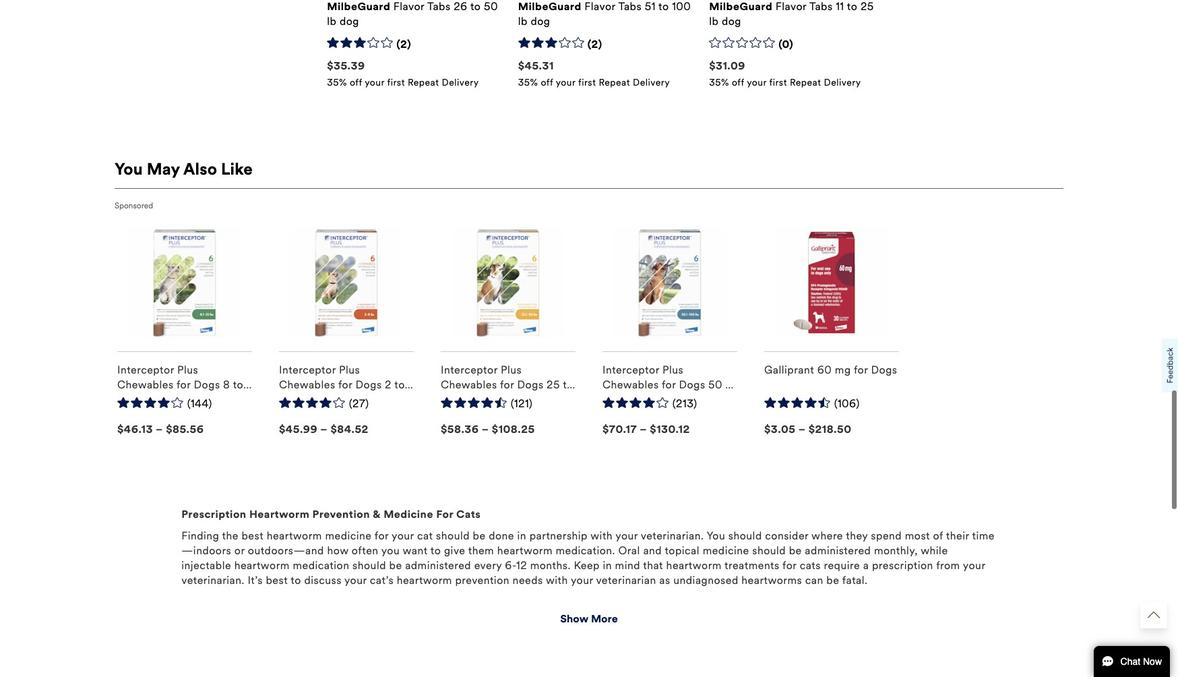 Task type: locate. For each thing, give the bounding box(es) containing it.
flavor for 26
[[394, 0, 425, 13]]

0 horizontal spatial repeat
[[408, 77, 439, 88]]

lb for flavor tabs 26 to 50 lb dog
[[327, 15, 337, 28]]

milbeguard up $35.39
[[327, 0, 391, 13]]

1 delivery from the left
[[442, 77, 479, 88]]

1 horizontal spatial tabs
[[619, 0, 642, 13]]

0 horizontal spatial flavor
[[394, 0, 425, 13]]

$31.09 35% off your first repeat delivery
[[710, 59, 861, 88]]

1 horizontal spatial administered
[[805, 544, 871, 557]]

1 horizontal spatial dog
[[531, 15, 551, 28]]

it's
[[248, 574, 263, 587]]

off inside $45.31 35% off your first repeat delivery
[[541, 77, 554, 88]]

for left cats
[[783, 559, 797, 572]]

dog inside flavor tabs 11 to 25 lb dog
[[722, 15, 742, 28]]

1 horizontal spatial with
[[591, 529, 613, 542]]

6-
[[505, 559, 517, 572]]

1 vertical spatial with
[[546, 574, 568, 587]]

1 horizontal spatial in
[[603, 559, 612, 572]]

spend
[[871, 529, 902, 542]]

off for $45.31
[[541, 77, 554, 88]]

35% inside $45.31 35% off your first repeat delivery
[[518, 77, 538, 88]]

2 milbeguard from the left
[[518, 0, 582, 13]]

in
[[518, 529, 527, 542], [603, 559, 612, 572]]

months.
[[530, 559, 571, 572]]

off down "$45.31"
[[541, 77, 554, 88]]

3 35% from the left
[[710, 77, 730, 88]]

repeat inside $31.09 35% off your first repeat delivery
[[790, 77, 822, 88]]

cats
[[800, 559, 821, 572]]

off
[[350, 77, 362, 88], [541, 77, 554, 88], [732, 77, 745, 88]]

milbeguard for flavor tabs 11 to 25 lb dog
[[710, 0, 773, 13]]

3 off from the left
[[732, 77, 745, 88]]

you left may
[[115, 159, 143, 180]]

2 tabs from the left
[[619, 0, 642, 13]]

you up "undiagnosed"
[[707, 529, 726, 542]]

tabs inside flavor tabs 51 to 100 lb dog
[[619, 0, 642, 13]]

3 first from the left
[[770, 77, 788, 88]]

to inside flavor tabs 51 to 100 lb dog
[[659, 0, 669, 13]]

1 off from the left
[[350, 77, 362, 88]]

1 dog from the left
[[340, 15, 359, 28]]

show more button
[[561, 612, 618, 625]]

0 horizontal spatial first
[[387, 77, 405, 88]]

1 vertical spatial you
[[707, 529, 726, 542]]

lb inside flavor tabs 11 to 25 lb dog
[[710, 15, 719, 28]]

1 horizontal spatial 35%
[[518, 77, 538, 88]]

best right it's
[[266, 574, 288, 587]]

to right the 26
[[471, 0, 481, 13]]

0 horizontal spatial (2)
[[397, 38, 411, 51]]

lb inside the flavor tabs 26 to 50 lb dog
[[327, 15, 337, 28]]

with
[[591, 529, 613, 542], [546, 574, 568, 587]]

be down you
[[389, 559, 402, 572]]

1 horizontal spatial milbeguard
[[518, 0, 582, 13]]

for
[[375, 529, 389, 542], [783, 559, 797, 572]]

milbeguard for flavor tabs 26 to 50 lb dog
[[327, 0, 391, 13]]

3 repeat from the left
[[790, 77, 822, 88]]

1 horizontal spatial best
[[266, 574, 288, 587]]

0 horizontal spatial you
[[115, 159, 143, 180]]

1 35% from the left
[[327, 77, 347, 88]]

heartworm up the 12
[[497, 544, 553, 557]]

0 vertical spatial veterinarian.
[[641, 529, 704, 542]]

flavor inside flavor tabs 51 to 100 lb dog
[[585, 0, 616, 13]]

delivery inside $31.09 35% off your first repeat delivery
[[824, 77, 861, 88]]

$35.39 35% off your first repeat delivery
[[327, 59, 479, 88]]

to left discuss
[[291, 574, 301, 587]]

dog for flavor tabs 11 to 25 lb dog
[[722, 15, 742, 28]]

1 2 reviews element from the left
[[397, 38, 411, 52]]

prescription
[[182, 508, 247, 521]]

a
[[864, 559, 869, 572]]

delivery
[[442, 77, 479, 88], [633, 77, 670, 88], [824, 77, 861, 88]]

delivery for flavor tabs 51 to 100 lb dog
[[633, 77, 670, 88]]

off down $35.39
[[350, 77, 362, 88]]

best up or
[[242, 529, 264, 542]]

100
[[672, 0, 691, 13]]

partnership
[[530, 529, 588, 542]]

want
[[403, 544, 428, 557]]

2 first from the left
[[579, 77, 596, 88]]

lb up $35.39
[[327, 15, 337, 28]]

tabs for 51
[[619, 0, 642, 13]]

(2) for $45.31
[[588, 38, 603, 51]]

can
[[806, 574, 824, 587]]

repeat
[[408, 77, 439, 88], [599, 77, 630, 88], [790, 77, 822, 88]]

dog up $35.39
[[340, 15, 359, 28]]

25
[[861, 0, 874, 13]]

2 (2) from the left
[[588, 38, 603, 51]]

for
[[436, 508, 454, 521]]

0 vertical spatial best
[[242, 529, 264, 542]]

with up medication.
[[591, 529, 613, 542]]

0 vertical spatial you
[[115, 159, 143, 180]]

3 milbeguard from the left
[[710, 0, 773, 13]]

to
[[471, 0, 481, 13], [659, 0, 669, 13], [847, 0, 858, 13], [431, 544, 441, 557], [291, 574, 301, 587]]

every
[[475, 559, 502, 572]]

off inside $31.09 35% off your first repeat delivery
[[732, 77, 745, 88]]

dog inside flavor tabs 51 to 100 lb dog
[[531, 15, 551, 28]]

2 delivery from the left
[[633, 77, 670, 88]]

2 reviews element up the $35.39 35% off your first repeat delivery
[[397, 38, 411, 52]]

veterinarian.
[[641, 529, 704, 542], [182, 574, 245, 587]]

1 milbeguard from the left
[[327, 0, 391, 13]]

lb
[[327, 15, 337, 28], [518, 15, 528, 28], [710, 15, 719, 28]]

1 flavor from the left
[[394, 0, 425, 13]]

(2) up the $35.39 35% off your first repeat delivery
[[397, 38, 411, 51]]

1 horizontal spatial repeat
[[599, 77, 630, 88]]

1 horizontal spatial flavor
[[585, 0, 616, 13]]

to inside the flavor tabs 26 to 50 lb dog
[[471, 0, 481, 13]]

milbeguard right 100
[[710, 0, 773, 13]]

2 horizontal spatial 35%
[[710, 77, 730, 88]]

35% down $35.39
[[327, 77, 347, 88]]

undiagnosed
[[674, 574, 739, 587]]

35%
[[327, 77, 347, 88], [518, 77, 538, 88], [710, 77, 730, 88]]

heartworm up outdoors—and
[[267, 529, 322, 542]]

0 horizontal spatial in
[[518, 529, 527, 542]]

2 horizontal spatial lb
[[710, 15, 719, 28]]

to right 11
[[847, 0, 858, 13]]

cat's
[[370, 574, 394, 587]]

1 horizontal spatial (2)
[[588, 38, 603, 51]]

2 horizontal spatial off
[[732, 77, 745, 88]]

2 dog from the left
[[531, 15, 551, 28]]

1 horizontal spatial you
[[707, 529, 726, 542]]

35% for $31.09
[[710, 77, 730, 88]]

lb up "$45.31"
[[518, 15, 528, 28]]

0 horizontal spatial 2 reviews element
[[397, 38, 411, 52]]

35% for $45.31
[[518, 77, 538, 88]]

finding the best heartworm medicine for your cat should be done in partnership with your veterinarian. you should consider where they spend most of their time —indoors or outdoors—and how often you want to give them heartworm medication. oral and topical medicine should be administered monthly, while injectable heartworm medication should be administered every 6-12 months. keep in mind that heartworm treatments for cats require a prescription from your veterinarian. it's best to discuss your cat's heartworm prevention needs with your veterinarian as undiagnosed heartworms can be fatal.
[[182, 529, 995, 587]]

0 horizontal spatial administered
[[405, 559, 471, 572]]

2 35% from the left
[[518, 77, 538, 88]]

off down $31.09 on the top right of the page
[[732, 77, 745, 88]]

0 horizontal spatial for
[[375, 529, 389, 542]]

2 reviews element for $45.31
[[588, 38, 603, 52]]

tabs inside the flavor tabs 26 to 50 lb dog
[[428, 0, 451, 13]]

lb for flavor tabs 51 to 100 lb dog
[[518, 15, 528, 28]]

first inside $45.31 35% off your first repeat delivery
[[579, 77, 596, 88]]

1 horizontal spatial delivery
[[633, 77, 670, 88]]

35% for $35.39
[[327, 77, 347, 88]]

1 vertical spatial medicine
[[703, 544, 750, 557]]

0 horizontal spatial 35%
[[327, 77, 347, 88]]

2 2 reviews element from the left
[[588, 38, 603, 52]]

35% down "$45.31"
[[518, 77, 538, 88]]

tabs left 11
[[810, 0, 833, 13]]

dog up $31.09 on the top right of the page
[[722, 15, 742, 28]]

1 horizontal spatial off
[[541, 77, 554, 88]]

like
[[221, 159, 253, 180]]

2 repeat from the left
[[599, 77, 630, 88]]

3 delivery from the left
[[824, 77, 861, 88]]

flavor up the (0)
[[776, 0, 807, 13]]

cats
[[457, 508, 481, 521]]

1 horizontal spatial 2 reviews element
[[588, 38, 603, 52]]

delivery inside the $35.39 35% off your first repeat delivery
[[442, 77, 479, 88]]

$45.31 35% off your first repeat delivery
[[518, 59, 670, 88]]

repeat inside $45.31 35% off your first repeat delivery
[[599, 77, 630, 88]]

$45.31
[[518, 59, 554, 72]]

in right the done
[[518, 529, 527, 542]]

tabs left the 26
[[428, 0, 451, 13]]

delivery for flavor tabs 11 to 25 lb dog
[[824, 77, 861, 88]]

flavor inside flavor tabs 11 to 25 lb dog
[[776, 0, 807, 13]]

1 repeat from the left
[[408, 77, 439, 88]]

2 horizontal spatial repeat
[[790, 77, 822, 88]]

flavor inside the flavor tabs 26 to 50 lb dog
[[394, 0, 425, 13]]

be
[[473, 529, 486, 542], [789, 544, 802, 557], [389, 559, 402, 572], [827, 574, 840, 587]]

0 horizontal spatial off
[[350, 77, 362, 88]]

heartworm down topical
[[667, 559, 722, 572]]

how
[[327, 544, 349, 557]]

1 lb from the left
[[327, 15, 337, 28]]

3 flavor from the left
[[776, 0, 807, 13]]

administered up require
[[805, 544, 871, 557]]

to inside flavor tabs 11 to 25 lb dog
[[847, 0, 858, 13]]

&
[[373, 508, 381, 521]]

lb up $31.09 on the top right of the page
[[710, 15, 719, 28]]

2 reviews element up $45.31 35% off your first repeat delivery at top
[[588, 38, 603, 52]]

2 horizontal spatial flavor
[[776, 0, 807, 13]]

should
[[436, 529, 470, 542], [729, 529, 762, 542], [753, 544, 786, 557], [353, 559, 386, 572]]

mind
[[615, 559, 641, 572]]

repeat inside the $35.39 35% off your first repeat delivery
[[408, 77, 439, 88]]

dog for flavor tabs 26 to 50 lb dog
[[340, 15, 359, 28]]

milbeguard right 50
[[518, 0, 582, 13]]

more
[[591, 612, 618, 625]]

2 horizontal spatial first
[[770, 77, 788, 88]]

1 tabs from the left
[[428, 0, 451, 13]]

medicine up how
[[325, 529, 372, 542]]

milbeguard
[[327, 0, 391, 13], [518, 0, 582, 13], [710, 0, 773, 13]]

0 horizontal spatial milbeguard
[[327, 0, 391, 13]]

35% inside the $35.39 35% off your first repeat delivery
[[327, 77, 347, 88]]

2 horizontal spatial delivery
[[824, 77, 861, 88]]

1 vertical spatial veterinarian.
[[182, 574, 245, 587]]

0 horizontal spatial best
[[242, 529, 264, 542]]

3 lb from the left
[[710, 15, 719, 28]]

1 first from the left
[[387, 77, 405, 88]]

(2)
[[397, 38, 411, 51], [588, 38, 603, 51]]

2 horizontal spatial dog
[[722, 15, 742, 28]]

2 reviews element
[[397, 38, 411, 52], [588, 38, 603, 52]]

2 horizontal spatial tabs
[[810, 0, 833, 13]]

0 horizontal spatial with
[[546, 574, 568, 587]]

0 horizontal spatial tabs
[[428, 0, 451, 13]]

first inside the $35.39 35% off your first repeat delivery
[[387, 77, 405, 88]]

3 dog from the left
[[722, 15, 742, 28]]

2 lb from the left
[[518, 15, 528, 28]]

administered
[[805, 544, 871, 557], [405, 559, 471, 572]]

off inside the $35.39 35% off your first repeat delivery
[[350, 77, 362, 88]]

delivery inside $45.31 35% off your first repeat delivery
[[633, 77, 670, 88]]

tabs left the 51
[[619, 0, 642, 13]]

1 horizontal spatial lb
[[518, 15, 528, 28]]

of
[[934, 529, 944, 542]]

3 tabs from the left
[[810, 0, 833, 13]]

0 vertical spatial in
[[518, 529, 527, 542]]

35% inside $31.09 35% off your first repeat delivery
[[710, 77, 730, 88]]

dog up "$45.31"
[[531, 15, 551, 28]]

0 horizontal spatial dog
[[340, 15, 359, 28]]

for up you
[[375, 529, 389, 542]]

in left mind
[[603, 559, 612, 572]]

first
[[387, 77, 405, 88], [579, 77, 596, 88], [770, 77, 788, 88]]

finding
[[182, 529, 219, 542]]

monthly,
[[875, 544, 918, 557]]

1 vertical spatial administered
[[405, 559, 471, 572]]

dog inside the flavor tabs 26 to 50 lb dog
[[340, 15, 359, 28]]

flavor for 11
[[776, 0, 807, 13]]

1 vertical spatial for
[[783, 559, 797, 572]]

dog
[[340, 15, 359, 28], [531, 15, 551, 28], [722, 15, 742, 28]]

lb for flavor tabs 11 to 25 lb dog
[[710, 15, 719, 28]]

1 vertical spatial best
[[266, 574, 288, 587]]

flavor
[[394, 0, 425, 13], [585, 0, 616, 13], [776, 0, 807, 13]]

with down 'months.'
[[546, 574, 568, 587]]

0 vertical spatial administered
[[805, 544, 871, 557]]

from
[[937, 559, 961, 572]]

needs
[[513, 574, 543, 587]]

flavor left the 51
[[585, 0, 616, 13]]

0 horizontal spatial delivery
[[442, 77, 479, 88]]

flavor for 51
[[585, 0, 616, 13]]

veterinarian. down injectable
[[182, 574, 245, 587]]

35% down $31.09 on the top right of the page
[[710, 77, 730, 88]]

medicine
[[325, 529, 372, 542], [703, 544, 750, 557]]

require
[[824, 559, 860, 572]]

your inside $45.31 35% off your first repeat delivery
[[556, 77, 576, 88]]

they
[[846, 529, 868, 542]]

12
[[517, 559, 527, 572]]

1 horizontal spatial first
[[579, 77, 596, 88]]

most
[[905, 529, 931, 542]]

0 horizontal spatial medicine
[[325, 529, 372, 542]]

veterinarian. up topical
[[641, 529, 704, 542]]

also
[[183, 159, 217, 180]]

lb inside flavor tabs 51 to 100 lb dog
[[518, 15, 528, 28]]

milbeguard for flavor tabs 51 to 100 lb dog
[[518, 0, 582, 13]]

your inside $31.09 35% off your first repeat delivery
[[747, 77, 767, 88]]

2 flavor from the left
[[585, 0, 616, 13]]

(0)
[[779, 38, 794, 51]]

0 horizontal spatial lb
[[327, 15, 337, 28]]

to right the 51
[[659, 0, 669, 13]]

tabs inside flavor tabs 11 to 25 lb dog
[[810, 0, 833, 13]]

11
[[836, 0, 845, 13]]

their
[[947, 529, 970, 542]]

(2) for $35.39
[[397, 38, 411, 51]]

1 (2) from the left
[[397, 38, 411, 51]]

2 horizontal spatial milbeguard
[[710, 0, 773, 13]]

(2) up $45.31 35% off your first repeat delivery at top
[[588, 38, 603, 51]]

your inside the $35.39 35% off your first repeat delivery
[[365, 77, 385, 88]]

administered down give
[[405, 559, 471, 572]]

medicine up the "treatments"
[[703, 544, 750, 557]]

flavor left the 26
[[394, 0, 425, 13]]

best
[[242, 529, 264, 542], [266, 574, 288, 587]]

first inside $31.09 35% off your first repeat delivery
[[770, 77, 788, 88]]

2 off from the left
[[541, 77, 554, 88]]

0 vertical spatial with
[[591, 529, 613, 542]]



Task type: vqa. For each thing, say whether or not it's contained in the screenshot.
(0)
yes



Task type: describe. For each thing, give the bounding box(es) containing it.
to for 26
[[471, 0, 481, 13]]

1 vertical spatial in
[[603, 559, 612, 572]]

or
[[235, 544, 245, 557]]

repeat for $31.09
[[790, 77, 822, 88]]

0 vertical spatial for
[[375, 529, 389, 542]]

discuss
[[304, 574, 342, 587]]

time
[[973, 529, 995, 542]]

tabs for 26
[[428, 0, 451, 13]]

50
[[484, 0, 498, 13]]

be up them
[[473, 529, 486, 542]]

to down cat
[[431, 544, 441, 557]]

done
[[489, 529, 515, 542]]

repeat for $45.31
[[599, 77, 630, 88]]

delivery for flavor tabs 26 to 50 lb dog
[[442, 77, 479, 88]]

while
[[921, 544, 948, 557]]

flavor tabs 11 to 25 lb dog
[[710, 0, 874, 28]]

that
[[643, 559, 664, 572]]

keep
[[574, 559, 600, 572]]

prevention
[[313, 508, 370, 521]]

you may also like
[[115, 159, 253, 180]]

often
[[352, 544, 379, 557]]

heartworm down want
[[397, 574, 452, 587]]

heartworms
[[742, 574, 803, 587]]

prevention
[[455, 574, 510, 587]]

cat
[[417, 529, 433, 542]]

medication.
[[556, 544, 616, 557]]

and
[[644, 544, 662, 557]]

show
[[561, 612, 589, 625]]

be down consider
[[789, 544, 802, 557]]

$31.09
[[710, 59, 746, 72]]

injectable
[[182, 559, 231, 572]]

treatments
[[725, 559, 780, 572]]

first for $35.39
[[387, 77, 405, 88]]

give
[[444, 544, 466, 557]]

consider
[[766, 529, 809, 542]]

26
[[454, 0, 468, 13]]

veterinarian
[[596, 574, 657, 587]]

as
[[660, 574, 671, 587]]

—indoors
[[182, 544, 231, 557]]

them
[[468, 544, 494, 557]]

where
[[812, 529, 844, 542]]

flavor tabs 51 to 100 lb dog
[[518, 0, 691, 28]]

flavor tabs 26 to 50 lb dog
[[327, 0, 498, 28]]

styled arrow button link
[[1141, 601, 1168, 628]]

medication
[[293, 559, 350, 572]]

medicine
[[384, 508, 434, 521]]

you inside finding the best heartworm medicine for your cat should be done in partnership with your veterinarian. you should consider where they spend most of their time —indoors or outdoors—and how often you want to give them heartworm medication. oral and topical medicine should be administered monthly, while injectable heartworm medication should be administered every 6-12 months. keep in mind that heartworm treatments for cats require a prescription from your veterinarian. it's best to discuss your cat's heartworm prevention needs with your veterinarian as undiagnosed heartworms can be fatal.
[[707, 529, 726, 542]]

show more
[[561, 612, 618, 625]]

first for $45.31
[[579, 77, 596, 88]]

51
[[645, 0, 656, 13]]

fatal.
[[843, 574, 868, 587]]

$35.39
[[327, 59, 365, 72]]

1 horizontal spatial medicine
[[703, 544, 750, 557]]

repeat for $35.39
[[408, 77, 439, 88]]

heartworm
[[249, 508, 310, 521]]

scroll to top image
[[1148, 609, 1161, 621]]

first for $31.09
[[770, 77, 788, 88]]

outdoors—and
[[248, 544, 324, 557]]

off for $35.39
[[350, 77, 362, 88]]

the
[[222, 529, 239, 542]]

tabs for 11
[[810, 0, 833, 13]]

sponsored
[[115, 201, 153, 210]]

to for 11
[[847, 0, 858, 13]]

off for $31.09
[[732, 77, 745, 88]]

0 vertical spatial medicine
[[325, 529, 372, 542]]

to for 51
[[659, 0, 669, 13]]

be down require
[[827, 574, 840, 587]]

may
[[147, 159, 180, 180]]

2 reviews element for $35.39
[[397, 38, 411, 52]]

0 reviews element
[[779, 38, 794, 52]]

prescription
[[873, 559, 934, 572]]

1 horizontal spatial for
[[783, 559, 797, 572]]

0 horizontal spatial veterinarian.
[[182, 574, 245, 587]]

dog for flavor tabs 51 to 100 lb dog
[[531, 15, 551, 28]]

prescription heartworm prevention & medicine for cats
[[182, 508, 481, 521]]

1 horizontal spatial veterinarian.
[[641, 529, 704, 542]]

heartworm up it's
[[234, 559, 290, 572]]

you
[[381, 544, 400, 557]]

oral
[[619, 544, 640, 557]]

topical
[[665, 544, 700, 557]]



